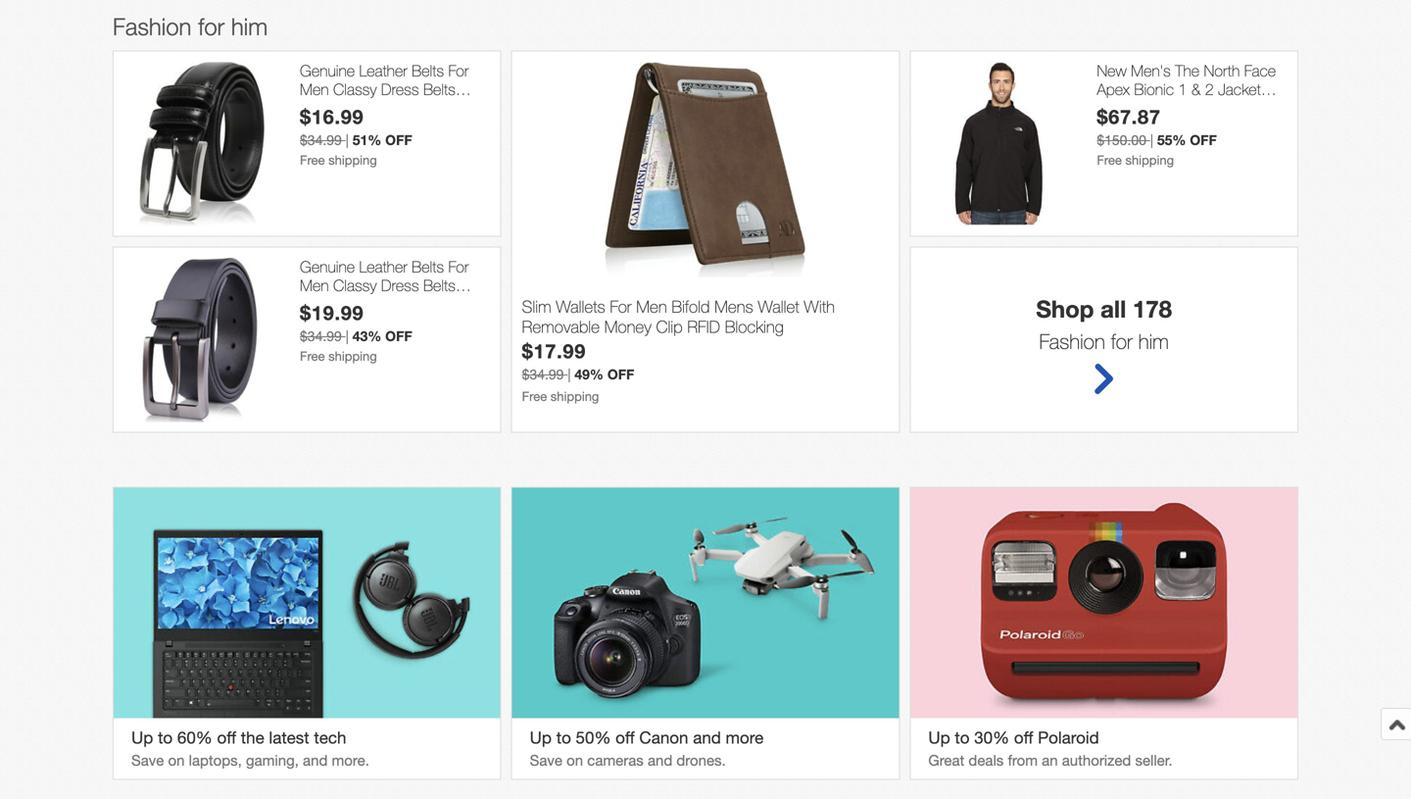 Task type: describe. For each thing, give the bounding box(es) containing it.
laptops,
[[189, 751, 242, 769]]

$67.87
[[1097, 105, 1161, 128]]

$16.99 $34.99 | 51% off free shipping
[[300, 105, 412, 167]]

men's
[[1132, 61, 1171, 80]]

great
[[929, 751, 965, 769]]

rfid
[[688, 317, 721, 336]]

men inside slim wallets for men bifold mens wallet with removable money clip rfid blocking $17.99 $34.99 | 49% off free shipping
[[637, 297, 667, 316]]

$17.99
[[522, 339, 586, 363]]

1 horizontal spatial and
[[648, 751, 673, 769]]

deals
[[969, 751, 1004, 769]]

latest
[[269, 728, 309, 747]]

gaming,
[[246, 751, 299, 769]]

off inside slim wallets for men bifold mens wallet with removable money clip rfid blocking $17.99 $34.99 | 49% off free shipping
[[608, 366, 635, 382]]

dress for $16.99
[[381, 80, 419, 99]]

for inside shop all 178 fashion for him
[[1111, 329, 1133, 353]]

off inside $19.99 $34.99 | 43% off free shipping
[[385, 328, 412, 344]]

| for $67.87
[[1151, 132, 1154, 148]]

wallet
[[758, 297, 800, 316]]

$34.99 inside slim wallets for men bifold mens wallet with removable money clip rfid blocking $17.99 $34.99 | 49% off free shipping
[[522, 366, 564, 382]]

an
[[1042, 751, 1058, 769]]

clip
[[656, 317, 683, 336]]

bifold
[[672, 297, 710, 316]]

the
[[1176, 61, 1200, 80]]

authorized
[[1063, 751, 1132, 769]]

55%
[[1158, 132, 1187, 148]]

genuine leather belts for men classy dress belts mens belt many colors & sizes link for $16.99
[[300, 61, 491, 136]]

off inside up to 60% off the latest tech save on laptops, gaming, and more.
[[217, 728, 236, 747]]

shop all 178 fashion for him
[[1037, 295, 1173, 353]]

shipping for $19.99
[[329, 348, 377, 364]]

mens for $19.99
[[300, 295, 337, 314]]

genuine leather belts for men classy dress belts mens belt many colors & sizes for $19.99
[[300, 257, 469, 332]]

wallets
[[556, 297, 606, 316]]

slim wallets for men bifold mens wallet with removable money clip rfid blocking link
[[522, 297, 890, 339]]

0 horizontal spatial for
[[198, 13, 225, 40]]

mens inside slim wallets for men bifold mens wallet with removable money clip rfid blocking $17.99 $34.99 | 49% off free shipping
[[715, 297, 754, 316]]

$19.99 $34.99 | 43% off free shipping
[[300, 301, 412, 364]]

& inside new men's the north face apex bionic 1 & 2 jacket small medium large xl 2xl
[[1192, 80, 1201, 99]]

with
[[804, 297, 835, 316]]

shipping for $16.99
[[329, 152, 377, 167]]

save for up to 50% off canon and more
[[530, 751, 563, 769]]

& for $19.99
[[457, 295, 466, 314]]

many for $19.99
[[370, 295, 406, 314]]

more
[[726, 728, 764, 747]]

50%
[[576, 728, 611, 747]]

mens for $16.99
[[300, 99, 337, 117]]

up to 30% off polaroid great deals from an authorized seller.
[[929, 728, 1173, 769]]

for for $16.99
[[449, 61, 469, 80]]

genuine leather belts for men classy dress belts mens belt many colors & sizes for $16.99
[[300, 61, 469, 136]]

bionic
[[1135, 80, 1175, 99]]

| for $19.99
[[346, 328, 349, 344]]

men for $16.99
[[300, 80, 329, 99]]

leather for $16.99
[[359, 61, 408, 80]]

on for 50%
[[567, 751, 583, 769]]

sizes for $19.99
[[300, 314, 335, 332]]

shipping for $67.87
[[1126, 152, 1175, 167]]

medium
[[1137, 99, 1190, 117]]

jacket
[[1219, 80, 1262, 99]]

and inside up to 60% off the latest tech save on laptops, gaming, and more.
[[303, 751, 328, 769]]

2 horizontal spatial and
[[693, 728, 721, 747]]

all
[[1101, 295, 1127, 322]]

xl
[[1235, 99, 1252, 117]]

removable
[[522, 317, 600, 336]]

for inside slim wallets for men bifold mens wallet with removable money clip rfid blocking $17.99 $34.99 | 49% off free shipping
[[610, 297, 632, 316]]

cameras
[[588, 751, 644, 769]]

to for 60%
[[158, 728, 173, 747]]

60%
[[177, 728, 213, 747]]

new men's the north face apex bionic 1 & 2 jacket small medium large xl 2xl link
[[1097, 61, 1288, 117]]



Task type: locate. For each thing, give the bounding box(es) containing it.
| inside $19.99 $34.99 | 43% off free shipping
[[346, 328, 349, 344]]

shipping
[[329, 152, 377, 167], [1126, 152, 1175, 167], [329, 348, 377, 364], [551, 388, 599, 404]]

blocking
[[725, 317, 784, 336]]

save for up to 60% off the latest tech
[[131, 751, 164, 769]]

genuine for $16.99
[[300, 61, 355, 80]]

seller.
[[1136, 751, 1173, 769]]

to up great
[[955, 728, 970, 747]]

up for up to 60% off the latest tech
[[131, 728, 153, 747]]

2 horizontal spatial up
[[929, 728, 951, 747]]

belt
[[341, 99, 366, 117], [341, 295, 366, 314]]

apex
[[1097, 80, 1130, 99]]

1 dress from the top
[[381, 80, 419, 99]]

$19.99
[[300, 301, 364, 324]]

dress up 51%
[[381, 80, 419, 99]]

$34.99 down $19.99
[[300, 328, 342, 344]]

to for 30%
[[955, 728, 970, 747]]

shipping inside slim wallets for men bifold mens wallet with removable money clip rfid blocking $17.99 $34.99 | 49% off free shipping
[[551, 388, 599, 404]]

| left 51%
[[346, 132, 349, 148]]

$34.99
[[300, 132, 342, 148], [300, 328, 342, 344], [522, 366, 564, 382]]

1 vertical spatial him
[[1139, 329, 1169, 353]]

free down $19.99
[[300, 348, 325, 364]]

from
[[1008, 751, 1038, 769]]

save inside the up to 50% off canon and more save on cameras and drones.
[[530, 751, 563, 769]]

leather up $16.99
[[359, 61, 408, 80]]

1 classy from the top
[[333, 80, 377, 99]]

0 vertical spatial fashion
[[113, 13, 192, 40]]

leather for $19.99
[[359, 257, 408, 276]]

0 vertical spatial colors
[[410, 99, 452, 117]]

sizes
[[300, 118, 335, 136], [300, 314, 335, 332]]

2 horizontal spatial to
[[955, 728, 970, 747]]

him inside shop all 178 fashion for him
[[1139, 329, 1169, 353]]

0 vertical spatial genuine leather belts for men classy dress belts mens belt many colors & sizes
[[300, 61, 469, 136]]

leather
[[359, 61, 408, 80], [359, 257, 408, 276]]

men for $19.99
[[300, 276, 329, 295]]

the
[[241, 728, 264, 747]]

1 vertical spatial classy
[[333, 276, 377, 295]]

0 vertical spatial sizes
[[300, 118, 335, 136]]

up up great
[[929, 728, 951, 747]]

to inside the up to 50% off canon and more save on cameras and drones.
[[557, 728, 571, 747]]

shipping inside $19.99 $34.99 | 43% off free shipping
[[329, 348, 377, 364]]

to left 60%
[[158, 728, 173, 747]]

for
[[198, 13, 225, 40], [1111, 329, 1133, 353]]

1 horizontal spatial him
[[1139, 329, 1169, 353]]

$34.99 inside $16.99 $34.99 | 51% off free shipping
[[300, 132, 342, 148]]

free down $16.99
[[300, 152, 325, 167]]

1 vertical spatial leather
[[359, 257, 408, 276]]

classy
[[333, 80, 377, 99], [333, 276, 377, 295]]

$16.99
[[300, 105, 364, 128]]

2 up from the left
[[530, 728, 552, 747]]

face
[[1245, 61, 1277, 80]]

1 on from the left
[[168, 751, 185, 769]]

money
[[605, 317, 652, 336]]

free down $17.99
[[522, 388, 547, 404]]

off up cameras
[[616, 728, 635, 747]]

men up $16.99
[[300, 80, 329, 99]]

0 vertical spatial for
[[449, 61, 469, 80]]

$34.99 down $17.99
[[522, 366, 564, 382]]

genuine for $19.99
[[300, 257, 355, 276]]

off inside the $67.87 $150.00 | 55% off free shipping
[[1190, 132, 1217, 148]]

dress up 43%
[[381, 276, 419, 295]]

0 vertical spatial classy
[[333, 80, 377, 99]]

2 to from the left
[[557, 728, 571, 747]]

1 vertical spatial $34.99
[[300, 328, 342, 344]]

save
[[131, 751, 164, 769], [530, 751, 563, 769]]

save left cameras
[[530, 751, 563, 769]]

0 vertical spatial genuine
[[300, 61, 355, 80]]

colors for $19.99
[[410, 295, 452, 314]]

and up drones. at bottom
[[693, 728, 721, 747]]

1 vertical spatial many
[[370, 295, 406, 314]]

2 vertical spatial for
[[610, 297, 632, 316]]

to left 50%
[[557, 728, 571, 747]]

up inside the up to 50% off canon and more save on cameras and drones.
[[530, 728, 552, 747]]

to inside up to 60% off the latest tech save on laptops, gaming, and more.
[[158, 728, 173, 747]]

51%
[[353, 132, 382, 148]]

shipping down 51%
[[329, 152, 377, 167]]

off right 51%
[[385, 132, 412, 148]]

up to 60% off the latest tech save on laptops, gaming, and more.
[[131, 728, 369, 769]]

up inside up to 60% off the latest tech save on laptops, gaming, and more.
[[131, 728, 153, 747]]

classy up $19.99
[[333, 276, 377, 295]]

classy for $16.99
[[333, 80, 377, 99]]

shipping down 55%
[[1126, 152, 1175, 167]]

on down 50%
[[567, 751, 583, 769]]

genuine leather belts for men classy dress belts mens belt many colors & sizes link for $19.99
[[300, 257, 491, 332]]

3 to from the left
[[955, 728, 970, 747]]

2 leather from the top
[[359, 257, 408, 276]]

and down canon in the left of the page
[[648, 751, 673, 769]]

north
[[1204, 61, 1240, 80]]

43%
[[353, 328, 382, 344]]

new
[[1097, 61, 1127, 80]]

free inside $16.99 $34.99 | 51% off free shipping
[[300, 152, 325, 167]]

1 horizontal spatial up
[[530, 728, 552, 747]]

1 horizontal spatial on
[[567, 751, 583, 769]]

49%
[[575, 366, 604, 382]]

1 vertical spatial colors
[[410, 295, 452, 314]]

$34.99 inside $19.99 $34.99 | 43% off free shipping
[[300, 328, 342, 344]]

slim wallets for men bifold mens wallet with removable money clip rfid blocking $17.99 $34.99 | 49% off free shipping
[[522, 297, 835, 404]]

leather up $19.99
[[359, 257, 408, 276]]

| inside $16.99 $34.99 | 51% off free shipping
[[346, 132, 349, 148]]

on inside the up to 50% off canon and more save on cameras and drones.
[[567, 751, 583, 769]]

1 vertical spatial genuine leather belts for men classy dress belts mens belt many colors & sizes
[[300, 257, 469, 332]]

to inside up to 30% off polaroid great deals from an authorized seller.
[[955, 728, 970, 747]]

free down $150.00
[[1097, 152, 1122, 167]]

shipping down "49%"
[[551, 388, 599, 404]]

large
[[1194, 99, 1231, 117]]

$34.99 for $19.99
[[300, 328, 342, 344]]

genuine leather belts for men classy dress belts mens belt many colors & sizes
[[300, 61, 469, 136], [300, 257, 469, 332]]

| inside slim wallets for men bifold mens wallet with removable money clip rfid blocking $17.99 $34.99 | 49% off free shipping
[[568, 366, 571, 382]]

fashion
[[113, 13, 192, 40], [1040, 329, 1106, 353]]

1 vertical spatial genuine
[[300, 257, 355, 276]]

1 vertical spatial for
[[449, 257, 469, 276]]

2 many from the top
[[370, 295, 406, 314]]

& for $16.99
[[457, 99, 466, 117]]

dress for $19.99
[[381, 276, 419, 295]]

0 horizontal spatial on
[[168, 751, 185, 769]]

free
[[300, 152, 325, 167], [1097, 152, 1122, 167], [300, 348, 325, 364], [522, 388, 547, 404]]

$67.87 $150.00 | 55% off free shipping
[[1097, 105, 1217, 167]]

on
[[168, 751, 185, 769], [567, 751, 583, 769]]

genuine up $19.99
[[300, 257, 355, 276]]

|
[[346, 132, 349, 148], [1151, 132, 1154, 148], [346, 328, 349, 344], [568, 366, 571, 382]]

many for $16.99
[[370, 99, 406, 117]]

many up 51%
[[370, 99, 406, 117]]

up inside up to 30% off polaroid great deals from an authorized seller.
[[929, 728, 951, 747]]

2 classy from the top
[[333, 276, 377, 295]]

0 vertical spatial many
[[370, 99, 406, 117]]

on down 60%
[[168, 751, 185, 769]]

free inside the $67.87 $150.00 | 55% off free shipping
[[1097, 152, 1122, 167]]

off inside the up to 50% off canon and more save on cameras and drones.
[[616, 728, 635, 747]]

mens
[[300, 99, 337, 117], [300, 295, 337, 314], [715, 297, 754, 316]]

up for up to 50% off canon and more
[[530, 728, 552, 747]]

up for up to 30% off polaroid
[[929, 728, 951, 747]]

1 belt from the top
[[341, 99, 366, 117]]

1 up from the left
[[131, 728, 153, 747]]

1 vertical spatial genuine leather belts for men classy dress belts mens belt many colors & sizes link
[[300, 257, 491, 332]]

178
[[1133, 295, 1173, 322]]

1 leather from the top
[[359, 61, 408, 80]]

sizes left 51%
[[300, 118, 335, 136]]

1 genuine leather belts for men classy dress belts mens belt many colors & sizes link from the top
[[300, 61, 491, 136]]

off inside up to 30% off polaroid great deals from an authorized seller.
[[1015, 728, 1034, 747]]

colors for $16.99
[[410, 99, 452, 117]]

off right "49%"
[[608, 366, 635, 382]]

belts
[[412, 61, 444, 80], [424, 80, 456, 99], [412, 257, 444, 276], [424, 276, 456, 295]]

shipping inside the $67.87 $150.00 | 55% off free shipping
[[1126, 152, 1175, 167]]

2
[[1206, 80, 1214, 99]]

up
[[131, 728, 153, 747], [530, 728, 552, 747], [929, 728, 951, 747]]

2 genuine leather belts for men classy dress belts mens belt many colors & sizes from the top
[[300, 257, 469, 332]]

$34.99 down $16.99
[[300, 132, 342, 148]]

save left laptops, on the bottom left of the page
[[131, 751, 164, 769]]

off
[[385, 132, 412, 148], [1190, 132, 1217, 148], [385, 328, 412, 344], [608, 366, 635, 382], [217, 728, 236, 747], [616, 728, 635, 747], [1015, 728, 1034, 747]]

men up $19.99
[[300, 276, 329, 295]]

1 vertical spatial for
[[1111, 329, 1133, 353]]

genuine
[[300, 61, 355, 80], [300, 257, 355, 276]]

belt up 43%
[[341, 295, 366, 314]]

$34.99 for $16.99
[[300, 132, 342, 148]]

| left 55%
[[1151, 132, 1154, 148]]

2 genuine leather belts for men classy dress belts mens belt many colors & sizes link from the top
[[300, 257, 491, 332]]

off up from
[[1015, 728, 1034, 747]]

1 to from the left
[[158, 728, 173, 747]]

1 vertical spatial belt
[[341, 295, 366, 314]]

many up 43%
[[370, 295, 406, 314]]

fashion inside shop all 178 fashion for him
[[1040, 329, 1106, 353]]

2 save from the left
[[530, 751, 563, 769]]

and down tech
[[303, 751, 328, 769]]

3 up from the left
[[929, 728, 951, 747]]

2 on from the left
[[567, 751, 583, 769]]

1 many from the top
[[370, 99, 406, 117]]

2 vertical spatial $34.99
[[522, 366, 564, 382]]

$150.00
[[1097, 132, 1147, 148]]

| left "49%"
[[568, 366, 571, 382]]

0 vertical spatial leather
[[359, 61, 408, 80]]

1 genuine from the top
[[300, 61, 355, 80]]

belt for $19.99
[[341, 295, 366, 314]]

2 colors from the top
[[410, 295, 452, 314]]

| for $16.99
[[346, 132, 349, 148]]

0 horizontal spatial to
[[158, 728, 173, 747]]

1 horizontal spatial fashion
[[1040, 329, 1106, 353]]

2 belt from the top
[[341, 295, 366, 314]]

shipping inside $16.99 $34.99 | 51% off free shipping
[[329, 152, 377, 167]]

0 vertical spatial men
[[300, 80, 329, 99]]

1 horizontal spatial for
[[1111, 329, 1133, 353]]

off up laptops, on the bottom left of the page
[[217, 728, 236, 747]]

off inside $16.99 $34.99 | 51% off free shipping
[[385, 132, 412, 148]]

on for 60%
[[168, 751, 185, 769]]

sizes left 43%
[[300, 314, 335, 332]]

belt for $16.99
[[341, 99, 366, 117]]

more.
[[332, 751, 369, 769]]

save inside up to 60% off the latest tech save on laptops, gaming, and more.
[[131, 751, 164, 769]]

1 save from the left
[[131, 751, 164, 769]]

small
[[1097, 99, 1133, 117]]

free inside $19.99 $34.99 | 43% off free shipping
[[300, 348, 325, 364]]

0 vertical spatial $34.99
[[300, 132, 342, 148]]

for for $19.99
[[449, 257, 469, 276]]

shop
[[1037, 295, 1095, 322]]

free inside slim wallets for men bifold mens wallet with removable money clip rfid blocking $17.99 $34.99 | 49% off free shipping
[[522, 388, 547, 404]]

2xl
[[1256, 99, 1281, 117]]

1 sizes from the top
[[300, 118, 335, 136]]

2 vertical spatial men
[[637, 297, 667, 316]]

0 horizontal spatial up
[[131, 728, 153, 747]]

belt up 51%
[[341, 99, 366, 117]]

2 dress from the top
[[381, 276, 419, 295]]

1 vertical spatial dress
[[381, 276, 419, 295]]

1 colors from the top
[[410, 99, 452, 117]]

0 horizontal spatial him
[[231, 13, 268, 40]]

0 vertical spatial belt
[[341, 99, 366, 117]]

| left 43%
[[346, 328, 349, 344]]

1 vertical spatial fashion
[[1040, 329, 1106, 353]]

0 horizontal spatial fashion
[[113, 13, 192, 40]]

dress
[[381, 80, 419, 99], [381, 276, 419, 295]]

polaroid
[[1038, 728, 1100, 747]]

1 vertical spatial sizes
[[300, 314, 335, 332]]

many
[[370, 99, 406, 117], [370, 295, 406, 314]]

up left 50%
[[530, 728, 552, 747]]

up left 60%
[[131, 728, 153, 747]]

classy for $19.99
[[333, 276, 377, 295]]

0 vertical spatial genuine leather belts for men classy dress belts mens belt many colors & sizes link
[[300, 61, 491, 136]]

0 horizontal spatial and
[[303, 751, 328, 769]]

genuine up $16.99
[[300, 61, 355, 80]]

canon
[[640, 728, 689, 747]]

off right 55%
[[1190, 132, 1217, 148]]

off right 43%
[[385, 328, 412, 344]]

0 vertical spatial dress
[[381, 80, 419, 99]]

free for $19.99
[[300, 348, 325, 364]]

1 horizontal spatial save
[[530, 751, 563, 769]]

tech
[[314, 728, 346, 747]]

slim
[[522, 297, 552, 316]]

classy up $16.99
[[333, 80, 377, 99]]

shipping down 43%
[[329, 348, 377, 364]]

on inside up to 60% off the latest tech save on laptops, gaming, and more.
[[168, 751, 185, 769]]

for
[[449, 61, 469, 80], [449, 257, 469, 276], [610, 297, 632, 316]]

30%
[[975, 728, 1010, 747]]

1
[[1179, 80, 1188, 99]]

free for $16.99
[[300, 152, 325, 167]]

0 vertical spatial for
[[198, 13, 225, 40]]

&
[[1192, 80, 1201, 99], [457, 99, 466, 117], [457, 295, 466, 314]]

1 genuine leather belts for men classy dress belts mens belt many colors & sizes from the top
[[300, 61, 469, 136]]

2 sizes from the top
[[300, 314, 335, 332]]

men
[[300, 80, 329, 99], [300, 276, 329, 295], [637, 297, 667, 316]]

colors
[[410, 99, 452, 117], [410, 295, 452, 314]]

new men's the north face apex bionic 1 & 2 jacket small medium large xl 2xl
[[1097, 61, 1281, 117]]

1 vertical spatial men
[[300, 276, 329, 295]]

1 horizontal spatial to
[[557, 728, 571, 747]]

2 genuine from the top
[[300, 257, 355, 276]]

drones.
[[677, 751, 726, 769]]

fashion for him
[[113, 13, 268, 40]]

to
[[158, 728, 173, 747], [557, 728, 571, 747], [955, 728, 970, 747]]

men up 'clip'
[[637, 297, 667, 316]]

| inside the $67.87 $150.00 | 55% off free shipping
[[1151, 132, 1154, 148]]

sizes for $16.99
[[300, 118, 335, 136]]

and
[[693, 728, 721, 747], [303, 751, 328, 769], [648, 751, 673, 769]]

up to 50% off canon and more save on cameras and drones.
[[530, 728, 764, 769]]

0 horizontal spatial save
[[131, 751, 164, 769]]

genuine leather belts for men classy dress belts mens belt many colors & sizes link
[[300, 61, 491, 136], [300, 257, 491, 332]]

him
[[231, 13, 268, 40], [1139, 329, 1169, 353]]

0 vertical spatial him
[[231, 13, 268, 40]]

to for 50%
[[557, 728, 571, 747]]

free for $67.87
[[1097, 152, 1122, 167]]



Task type: vqa. For each thing, say whether or not it's contained in the screenshot.
To to the middle
yes



